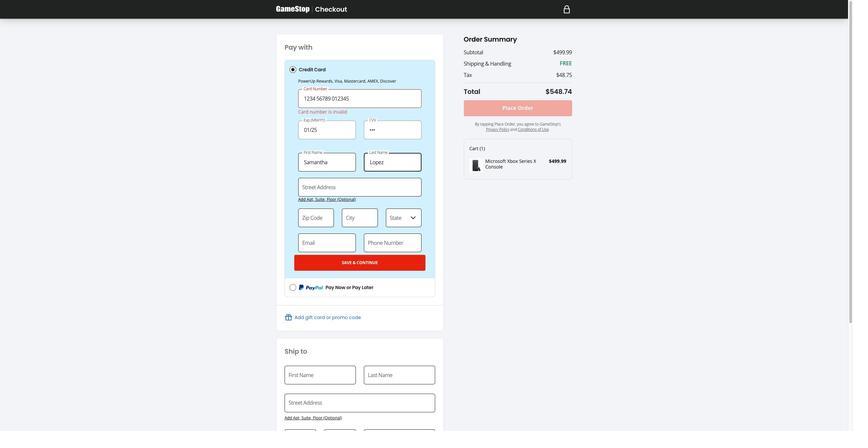 Task type: locate. For each thing, give the bounding box(es) containing it.
None telephone field
[[364, 234, 422, 252]]

None email field
[[298, 234, 356, 252]]

microsoft xbox series x console image
[[469, 159, 483, 173]]

None text field
[[298, 89, 422, 108], [298, 121, 356, 139], [342, 209, 378, 227], [285, 366, 356, 385], [285, 394, 435, 412], [285, 430, 316, 431], [324, 430, 356, 431], [298, 89, 422, 108], [298, 121, 356, 139], [342, 209, 378, 227], [285, 366, 356, 385], [285, 394, 435, 412], [285, 430, 316, 431], [324, 430, 356, 431]]

None password field
[[364, 121, 422, 139]]

None text field
[[298, 153, 356, 172], [364, 153, 422, 172], [298, 178, 422, 197], [298, 209, 334, 227], [364, 366, 435, 385], [298, 153, 356, 172], [364, 153, 422, 172], [298, 178, 422, 197], [298, 209, 334, 227], [364, 366, 435, 385]]

tab list
[[285, 60, 435, 297]]



Task type: describe. For each thing, give the bounding box(es) containing it.
gamestop image
[[276, 5, 309, 13]]

gift card image
[[285, 314, 293, 322]]

lock icon image
[[563, 5, 570, 13]]



Task type: vqa. For each thing, say whether or not it's contained in the screenshot.
search field
no



